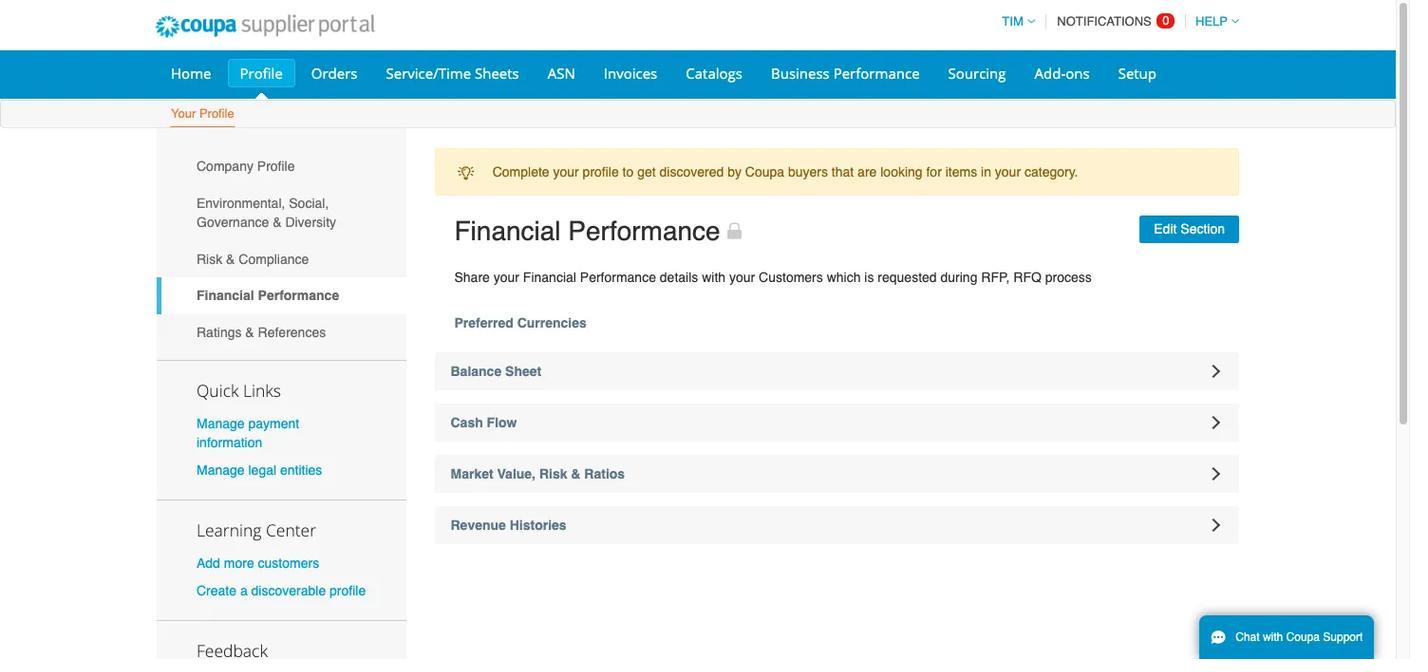 Task type: describe. For each thing, give the bounding box(es) containing it.
company profile link
[[157, 148, 406, 185]]

during
[[941, 270, 978, 285]]

preferred currencies
[[454, 315, 587, 331]]

& inside the market value, risk & ratios dropdown button
[[571, 466, 581, 482]]

financial inside 'link'
[[197, 288, 254, 303]]

notifications 0
[[1057, 13, 1170, 28]]

asn
[[548, 64, 575, 83]]

by
[[728, 165, 742, 180]]

revenue histories button
[[435, 506, 1240, 544]]

market
[[451, 466, 494, 482]]

coupa inside button
[[1287, 631, 1320, 644]]

preferred
[[454, 315, 514, 331]]

cash flow button
[[435, 404, 1240, 442]]

financial performance link
[[157, 277, 406, 314]]

home link
[[159, 59, 224, 87]]

navigation containing notifications 0
[[994, 3, 1240, 40]]

add-
[[1035, 64, 1066, 83]]

value,
[[497, 466, 536, 482]]

revenue
[[451, 518, 506, 533]]

environmental, social, governance & diversity
[[197, 196, 336, 230]]

tim
[[1002, 14, 1024, 28]]

cash flow
[[451, 415, 517, 430]]

setup link
[[1106, 59, 1169, 87]]

is
[[865, 270, 874, 285]]

a
[[240, 583, 248, 599]]

add-ons link
[[1023, 59, 1102, 87]]

histories
[[510, 518, 567, 533]]

catalogs link
[[674, 59, 755, 87]]

manage legal entities link
[[197, 462, 322, 478]]

entities
[[280, 462, 322, 478]]

setup
[[1119, 64, 1157, 83]]

financial performance inside 'link'
[[197, 288, 339, 303]]

& inside risk & compliance "link"
[[226, 251, 235, 267]]

catalogs
[[686, 64, 743, 83]]

risk inside dropdown button
[[539, 466, 567, 482]]

learning
[[197, 519, 262, 541]]

center
[[266, 519, 316, 541]]

with inside chat with coupa support button
[[1263, 631, 1283, 644]]

learning center
[[197, 519, 316, 541]]

your profile link
[[170, 103, 235, 127]]

company profile
[[197, 159, 295, 174]]

0
[[1163, 13, 1170, 28]]

performance left details
[[580, 270, 656, 285]]

environmental,
[[197, 196, 285, 211]]

market value, risk & ratios
[[451, 466, 625, 482]]

in
[[981, 165, 992, 180]]

notifications
[[1057, 14, 1152, 28]]

profile for your profile
[[199, 106, 234, 121]]

service/time sheets
[[386, 64, 519, 83]]

manage payment information link
[[197, 416, 299, 450]]

add more customers
[[197, 556, 319, 571]]

which
[[827, 270, 861, 285]]

risk inside "link"
[[197, 251, 222, 267]]

cash flow heading
[[435, 404, 1240, 442]]

performance inside 'link'
[[258, 288, 339, 303]]

market value, risk & ratios heading
[[435, 455, 1240, 493]]

ons
[[1066, 64, 1090, 83]]

0 vertical spatial financial
[[454, 216, 561, 246]]

chat with coupa support button
[[1200, 615, 1375, 659]]

company
[[197, 159, 254, 174]]

payment
[[248, 416, 299, 431]]

quick
[[197, 379, 239, 401]]

environmental, social, governance & diversity link
[[157, 185, 406, 241]]

& inside ratings & references link
[[245, 325, 254, 340]]

for
[[927, 165, 942, 180]]

sheet
[[505, 364, 542, 379]]

your right share
[[494, 270, 520, 285]]

help link
[[1187, 14, 1240, 28]]

links
[[243, 379, 281, 401]]

chat with coupa support
[[1236, 631, 1363, 644]]

sheets
[[475, 64, 519, 83]]

get
[[638, 165, 656, 180]]

sourcing link
[[936, 59, 1019, 87]]

more
[[224, 556, 254, 571]]

create a discoverable profile
[[197, 583, 366, 599]]

are
[[858, 165, 877, 180]]

orders
[[311, 64, 358, 83]]

complete your profile to get discovered by coupa buyers that are looking for items in your category.
[[493, 165, 1079, 180]]

buyers
[[788, 165, 828, 180]]

cash
[[451, 415, 483, 430]]

ratios
[[584, 466, 625, 482]]

references
[[258, 325, 326, 340]]

category.
[[1025, 165, 1079, 180]]

0 vertical spatial financial performance
[[454, 216, 721, 246]]

profile link
[[227, 59, 295, 87]]

1 vertical spatial financial
[[523, 270, 576, 285]]

invoices
[[604, 64, 658, 83]]

ratings & references
[[197, 325, 326, 340]]



Task type: vqa. For each thing, say whether or not it's contained in the screenshot.
Merge Suggestions link
no



Task type: locate. For each thing, give the bounding box(es) containing it.
& left ratios on the bottom left
[[571, 466, 581, 482]]

0 horizontal spatial with
[[702, 270, 726, 285]]

your right in
[[995, 165, 1021, 180]]

0 horizontal spatial coupa
[[745, 165, 785, 180]]

profile right discoverable
[[330, 583, 366, 599]]

1 horizontal spatial profile
[[583, 165, 619, 180]]

items
[[946, 165, 978, 180]]

coupa left support
[[1287, 631, 1320, 644]]

1 manage from the top
[[197, 416, 245, 431]]

2 manage from the top
[[197, 462, 245, 478]]

risk
[[197, 251, 222, 267], [539, 466, 567, 482]]

risk down governance
[[197, 251, 222, 267]]

manage down information at the bottom left of page
[[197, 462, 245, 478]]

discoverable
[[251, 583, 326, 599]]

& left diversity
[[273, 215, 282, 230]]

1 vertical spatial profile
[[330, 583, 366, 599]]

financial performance
[[454, 216, 721, 246], [197, 288, 339, 303]]

create a discoverable profile link
[[197, 583, 366, 599]]

1 vertical spatial profile
[[199, 106, 234, 121]]

0 vertical spatial with
[[702, 270, 726, 285]]

0 vertical spatial coupa
[[745, 165, 785, 180]]

2 vertical spatial financial
[[197, 288, 254, 303]]

add-ons
[[1035, 64, 1090, 83]]

performance up references
[[258, 288, 339, 303]]

performance up details
[[568, 216, 721, 246]]

flow
[[487, 415, 517, 430]]

profile
[[583, 165, 619, 180], [330, 583, 366, 599]]

share
[[454, 270, 490, 285]]

balance
[[451, 364, 502, 379]]

1 horizontal spatial coupa
[[1287, 631, 1320, 644]]

manage for manage legal entities
[[197, 462, 245, 478]]

with right details
[[702, 270, 726, 285]]

coupa right by
[[745, 165, 785, 180]]

balance sheet heading
[[435, 352, 1240, 390]]

complete your profile to get discovered by coupa buyers that are looking for items in your category. alert
[[435, 148, 1240, 196]]

risk right 'value,'
[[539, 466, 567, 482]]

manage for manage payment information
[[197, 416, 245, 431]]

performance right business
[[834, 64, 920, 83]]

complete
[[493, 165, 550, 180]]

rfq
[[1014, 270, 1042, 285]]

profile right your
[[199, 106, 234, 121]]

your right complete
[[553, 165, 579, 180]]

profile inside alert
[[583, 165, 619, 180]]

coupa inside alert
[[745, 165, 785, 180]]

performance
[[834, 64, 920, 83], [568, 216, 721, 246], [580, 270, 656, 285], [258, 288, 339, 303]]

process
[[1045, 270, 1092, 285]]

1 vertical spatial risk
[[539, 466, 567, 482]]

profile for company profile
[[257, 159, 295, 174]]

2 vertical spatial profile
[[257, 159, 295, 174]]

financial performance down to
[[454, 216, 721, 246]]

sourcing
[[948, 64, 1006, 83]]

edit
[[1154, 221, 1177, 237]]

your profile
[[171, 106, 234, 121]]

manage up information at the bottom left of page
[[197, 416, 245, 431]]

& inside environmental, social, governance & diversity
[[273, 215, 282, 230]]

your
[[171, 106, 196, 121]]

0 vertical spatial profile
[[240, 64, 283, 83]]

social,
[[289, 196, 329, 211]]

manage legal entities
[[197, 462, 322, 478]]

business performance link
[[759, 59, 932, 87]]

1 vertical spatial coupa
[[1287, 631, 1320, 644]]

0 horizontal spatial risk
[[197, 251, 222, 267]]

requested
[[878, 270, 937, 285]]

risk & compliance
[[197, 251, 309, 267]]

1 vertical spatial manage
[[197, 462, 245, 478]]

quick links
[[197, 379, 281, 401]]

&
[[273, 215, 282, 230], [226, 251, 235, 267], [245, 325, 254, 340], [571, 466, 581, 482]]

your left "customers"
[[729, 270, 755, 285]]

1 vertical spatial with
[[1263, 631, 1283, 644]]

chat
[[1236, 631, 1260, 644]]

to
[[623, 165, 634, 180]]

your
[[553, 165, 579, 180], [995, 165, 1021, 180], [494, 270, 520, 285], [729, 270, 755, 285]]

0 vertical spatial manage
[[197, 416, 245, 431]]

service/time
[[386, 64, 471, 83]]

ratings & references link
[[157, 314, 406, 351]]

profile up environmental, social, governance & diversity link
[[257, 159, 295, 174]]

0 horizontal spatial profile
[[330, 583, 366, 599]]

edit section
[[1154, 221, 1225, 237]]

financial
[[454, 216, 561, 246], [523, 270, 576, 285], [197, 288, 254, 303]]

information
[[197, 435, 262, 450]]

0 vertical spatial risk
[[197, 251, 222, 267]]

financial up share
[[454, 216, 561, 246]]

share your financial performance details with your customers which is requested during rfp, rfq process
[[454, 270, 1092, 285]]

looking
[[881, 165, 923, 180]]

details
[[660, 270, 698, 285]]

profile
[[240, 64, 283, 83], [199, 106, 234, 121], [257, 159, 295, 174]]

customers
[[258, 556, 319, 571]]

revenue histories heading
[[435, 506, 1240, 544]]

support
[[1323, 631, 1363, 644]]

0 vertical spatial profile
[[583, 165, 619, 180]]

coupa supplier portal image
[[142, 3, 387, 50]]

manage inside manage payment information
[[197, 416, 245, 431]]

with right chat
[[1263, 631, 1283, 644]]

rfp,
[[981, 270, 1010, 285]]

discovered
[[660, 165, 724, 180]]

& right ratings
[[245, 325, 254, 340]]

1 horizontal spatial financial performance
[[454, 216, 721, 246]]

legal
[[248, 462, 276, 478]]

compliance
[[239, 251, 309, 267]]

diversity
[[285, 215, 336, 230]]

ratings
[[197, 325, 242, 340]]

customers
[[759, 270, 823, 285]]

service/time sheets link
[[374, 59, 532, 87]]

balance sheet button
[[435, 352, 1240, 390]]

balance sheet
[[451, 364, 542, 379]]

home
[[171, 64, 211, 83]]

financial performance down compliance
[[197, 288, 339, 303]]

revenue histories
[[451, 518, 567, 533]]

& down governance
[[226, 251, 235, 267]]

1 vertical spatial financial performance
[[197, 288, 339, 303]]

tim link
[[994, 14, 1035, 28]]

0 horizontal spatial financial performance
[[197, 288, 339, 303]]

governance
[[197, 215, 269, 230]]

1 horizontal spatial with
[[1263, 631, 1283, 644]]

profile left to
[[583, 165, 619, 180]]

1 horizontal spatial risk
[[539, 466, 567, 482]]

financial up ratings
[[197, 288, 254, 303]]

profile down "coupa supplier portal" image
[[240, 64, 283, 83]]

that
[[832, 165, 854, 180]]

risk & compliance link
[[157, 241, 406, 277]]

navigation
[[994, 3, 1240, 40]]

add
[[197, 556, 220, 571]]

asn link
[[535, 59, 588, 87]]

business
[[771, 64, 830, 83]]

coupa
[[745, 165, 785, 180], [1287, 631, 1320, 644]]

financial up currencies on the left
[[523, 270, 576, 285]]

business performance
[[771, 64, 920, 83]]



